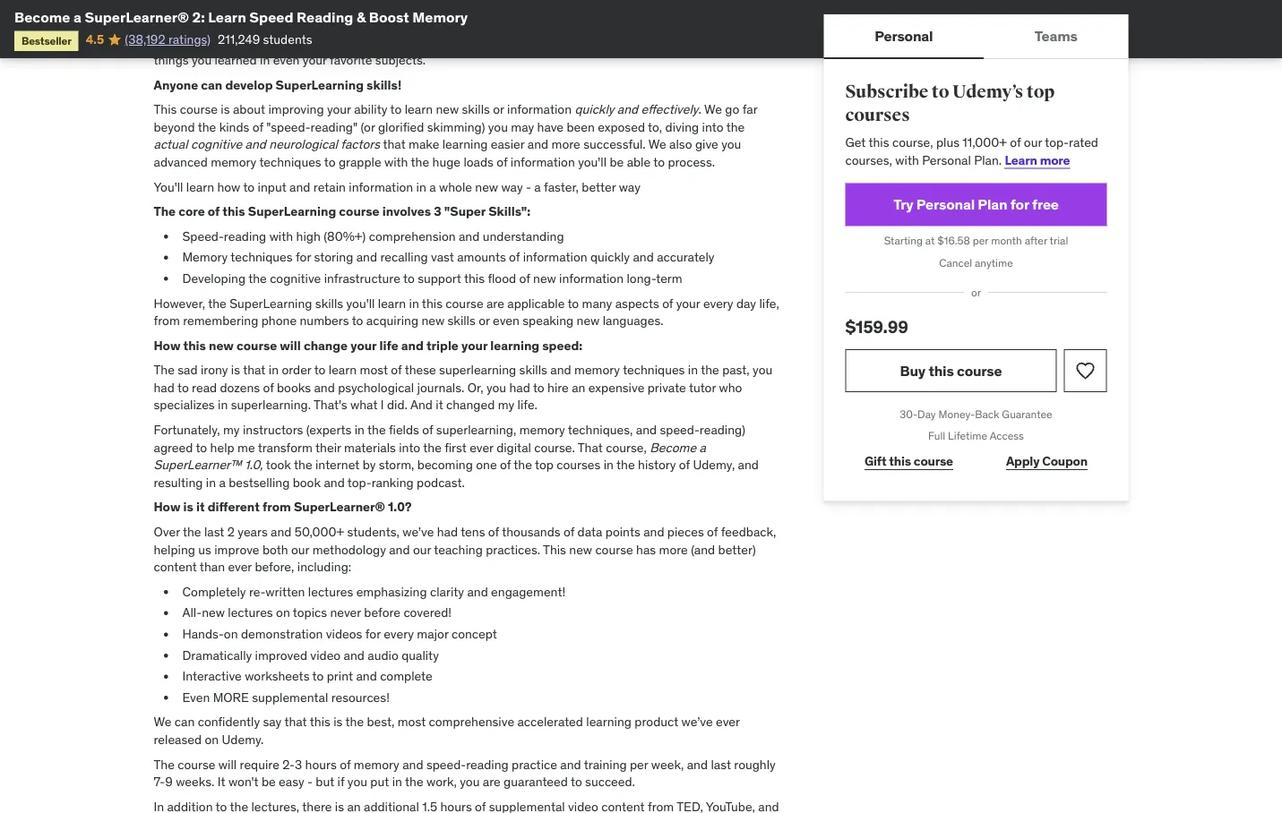 Task type: describe. For each thing, give the bounding box(es) containing it.
best,
[[367, 715, 395, 731]]

week,
[[652, 757, 684, 773]]

day
[[737, 295, 757, 311]]

we inside . we go far beyond the kinds of "speed-reading" (or glorified skimming) you may have been exposed to, diving into the actual cognitive and neurological factors
[[704, 101, 722, 117]]

course.
[[534, 440, 575, 456]]

the up tutor
[[701, 362, 720, 378]]

is down resources!
[[334, 715, 343, 731]]

it inside the how is it different from superlearner® 1.0? over the last 2 years and 50,000+ students, we've had tens of thousands of data points and pieces of feedback, helping us improve both our methodology and our teaching practices. this new course has more (and better) content than ever before, including: completely re-written lectures emphasizing clarity and engagement! all-new lectures on topics never before covered! hands-on demonstration videos for every major concept dramatically improved video and audio quality interactive worksheets to print and complete even more supplemental resources! we can confidently say that this is the best, most comprehensive accelerated learning product we've ever released on udemy. the course will require 2-3 hours of memory and speed-reading practice and training per week, and last roughly 7-9 weeks. it won't be easy - but if you put in the work, you are guaranteed to succeed.
[[196, 499, 205, 516]]

tab list containing personal
[[824, 14, 1129, 59]]

0 vertical spatial quickly
[[575, 101, 614, 117]]

30-
[[900, 407, 918, 421]]

course down support
[[446, 295, 484, 311]]

new down many at the top left of the page
[[577, 313, 600, 329]]

of right core
[[208, 203, 220, 220]]

lifetime
[[948, 430, 988, 443]]

will inside you'll learn how to input and retain information in a whole new way - a faster, better way the core of this superlearning course involves 3 "super skills": speed-reading with high (80%+) comprehension and understanding memory techniques for storing and recalling vast amounts of information quickly and accurately developing the cognitive infrastructure to support this flood of new information long-term however, the superlearning skills you'll learn in this course are applicable to many aspects of your every day life, from remembering phone numbers to acquiring new skills or even speaking new languages. how this new course will change your life and triple your learning speed: the sad irony is that in order to learn most of these superlearning skills and memory techniques in the past, you had to read dozens of books and psychological journals. or, you had to hire an expensive private tutor who specializes in superlearning. that's what i did. and it changed my life.
[[280, 337, 301, 354]]

2 vertical spatial techniques
[[623, 362, 685, 378]]

quickly inside you'll learn how to input and retain information in a whole new way - a faster, better way the core of this superlearning course involves 3 "super skills": speed-reading with high (80%+) comprehension and understanding memory techniques for storing and recalling vast amounts of information quickly and accurately developing the cognitive infrastructure to support this flood of new information long-term however, the superlearning skills you'll learn in this course are applicable to many aspects of your every day life, from remembering phone numbers to acquiring new skills or even speaking new languages. how this new course will change your life and triple your learning speed: the sad irony is that in order to learn most of these superlearning skills and memory techniques in the past, you had to read dozens of books and psychological journals. or, you had to hire an expensive private tutor who specializes in superlearning. that's what i did. and it changed my life.
[[591, 249, 630, 265]]

into inside fortunately, my instructors (experts in the fields of superlearning, memory techniques, and speed-reading) agreed to help me transform their materials into the first ever digital course. that course,
[[399, 440, 421, 456]]

for inside you'll learn how to input and retain information in a whole new way - a faster, better way the core of this superlearning course involves 3 "super skills": speed-reading with high (80%+) comprehension and understanding memory techniques for storing and recalling vast amounts of information quickly and accurately developing the cognitive infrastructure to support this flood of new information long-term however, the superlearning skills you'll learn in this course are applicable to many aspects of your every day life, from remembering phone numbers to acquiring new skills or even speaking new languages. how this new course will change your life and triple your learning speed: the sad irony is that in order to learn most of these superlearning skills and memory techniques in the past, you had to read dozens of books and psychological journals. or, you had to hire an expensive private tutor who specializes in superlearning. that's what i did. and it changed my life.
[[296, 249, 311, 265]]

your up reading"
[[327, 101, 351, 117]]

that inside that make learning easier and more successful. we also give you advanced memory techniques to grapple with the huge loads of information you'll be able to process.
[[383, 136, 406, 152]]

in down dozens on the top of page
[[218, 397, 228, 413]]

to down recalling on the top of page
[[403, 270, 415, 287]]

course, inside fortunately, my instructors (experts in the fields of superlearning, memory techniques, and speed-reading) agreed to help me transform their materials into the first ever digital course. that course,
[[606, 440, 647, 456]]

1 way from the left
[[502, 179, 523, 195]]

to up specializes
[[177, 380, 189, 396]]

digital
[[497, 440, 531, 456]]

- inside the how is it different from superlearner® 1.0? over the last 2 years and 50,000+ students, we've had tens of thousands of data points and pieces of feedback, helping us improve both our methodology and our teaching practices. this new course has more (and better) content than ever before, including: completely re-written lectures emphasizing clarity and engagement! all-new lectures on topics never before covered! hands-on demonstration videos for every major concept dramatically improved video and audio quality interactive worksheets to print and complete even more supplemental resources! we can confidently say that this is the best, most comprehensive accelerated learning product we've ever released on udemy. the course will require 2-3 hours of memory and speed-reading practice and training per week, and last roughly 7-9 weeks. it won't be easy - but if you put in the work, you are guaranteed to succeed.
[[307, 774, 313, 791]]

free
[[1033, 195, 1059, 214]]

your up superlearning
[[462, 337, 488, 354]]

superlearning.
[[231, 397, 311, 413]]

the down resources!
[[346, 715, 364, 731]]

plus
[[937, 134, 960, 150]]

new up applicable
[[533, 270, 556, 287]]

retain
[[314, 179, 346, 195]]

1 horizontal spatial last
[[711, 757, 731, 773]]

learn down "change"
[[329, 362, 357, 378]]

in up involves
[[416, 179, 427, 195]]

easy
[[279, 774, 304, 791]]

0 horizontal spatial lectures
[[228, 605, 273, 621]]

applicable
[[508, 295, 565, 311]]

information down understanding
[[523, 249, 588, 265]]

most inside you'll learn how to input and retain information in a whole new way - a faster, better way the core of this superlearning course involves 3 "super skills": speed-reading with high (80%+) comprehension and understanding memory techniques for storing and recalling vast amounts of information quickly and accurately developing the cognitive infrastructure to support this flood of new information long-term however, the superlearning skills you'll learn in this course are applicable to many aspects of your every day life, from remembering phone numbers to acquiring new skills or even speaking new languages. how this new course will change your life and triple your learning speed: the sad irony is that in order to learn most of these superlearning skills and memory techniques in the past, you had to read dozens of books and psychological journals. or, you had to hire an expensive private tutor who specializes in superlearning. that's what i did. and it changed my life.
[[360, 362, 388, 378]]

1 vertical spatial techniques
[[231, 249, 293, 265]]

0 horizontal spatial last
[[204, 524, 224, 540]]

becoming
[[418, 457, 473, 473]]

0 vertical spatial memory
[[413, 8, 468, 26]]

buy this course button
[[846, 349, 1057, 393]]

from inside the how is it different from superlearner® 1.0? over the last 2 years and 50,000+ students, we've had tens of thousands of data points and pieces of feedback, helping us improve both our methodology and our teaching practices. this new course has more (and better) content than ever before, including: completely re-written lectures emphasizing clarity and engagement! all-new lectures on topics never before covered! hands-on demonstration videos for every major concept dramatically improved video and audio quality interactive worksheets to print and complete even more supplemental resources! we can confidently say that this is the best, most comprehensive accelerated learning product we've ever released on udemy. the course will require 2-3 hours of memory and speed-reading practice and training per week, and last roughly 7-9 weeks. it won't be easy - but if you put in the work, you are guaranteed to succeed.
[[263, 499, 291, 516]]

both
[[263, 542, 288, 558]]

apply coupon button
[[987, 444, 1108, 480]]

numbers
[[300, 313, 349, 329]]

top inside the subscribe to udemy's top courses
[[1027, 81, 1055, 103]]

may
[[511, 119, 534, 135]]

training
[[584, 757, 627, 773]]

you inside . we go far beyond the kinds of "speed-reading" (or glorified skimming) you may have been exposed to, diving into the actual cognitive and neurological factors
[[488, 119, 508, 135]]

of inside that make learning easier and more successful. we also give you advanced memory techniques to grapple with the huge loads of information you'll be able to process.
[[497, 154, 508, 170]]

to right how
[[243, 179, 255, 195]]

speed-
[[182, 228, 224, 244]]

won't
[[228, 774, 259, 791]]

us
[[198, 542, 211, 558]]

ever inside fortunately, my instructors (experts in the fields of superlearning, memory techniques, and speed-reading) agreed to help me transform their materials into the first ever digital course. that course,
[[470, 440, 494, 456]]

one
[[476, 457, 497, 473]]

developing
[[182, 270, 246, 287]]

new down completely
[[202, 605, 225, 621]]

information up many at the top left of the page
[[559, 270, 624, 287]]

this inside get this course, plus 11,000+ of our top-rated courses, with personal plan.
[[869, 134, 890, 150]]

this up sad at left top
[[183, 337, 206, 354]]

to up glorified
[[390, 101, 402, 117]]

quality
[[402, 648, 439, 664]]

demonstration
[[241, 626, 323, 643]]

me
[[238, 440, 255, 456]]

of right tens
[[488, 524, 499, 540]]

udemy's
[[953, 81, 1024, 103]]

the down digital on the left
[[514, 457, 532, 473]]

course down the points
[[596, 542, 633, 558]]

course down phone
[[237, 337, 277, 354]]

a inside took the internet by storm, becoming one of the top courses in the history of udemy, and resulting in a bestselling book and top-ranking podcast.
[[219, 475, 226, 491]]

of left data
[[564, 524, 575, 540]]

of up (and
[[707, 524, 718, 540]]

50,000+
[[295, 524, 344, 540]]

2 vertical spatial superlearning
[[230, 295, 312, 311]]

of up if
[[340, 757, 351, 773]]

0 vertical spatial superlearning
[[276, 76, 364, 93]]

memory inside the how is it different from superlearner® 1.0? over the last 2 years and 50,000+ students, we've had tens of thousands of data points and pieces of feedback, helping us improve both our methodology and our teaching practices. this new course has more (and better) content than ever before, including: completely re-written lectures emphasizing clarity and engagement! all-new lectures on topics never before covered! hands-on demonstration videos for every major concept dramatically improved video and audio quality interactive worksheets to print and complete even more supplemental resources! we can confidently say that this is the best, most comprehensive accelerated learning product we've ever released on udemy. the course will require 2-3 hours of memory and speed-reading practice and training per week, and last roughly 7-9 weeks. it won't be easy - but if you put in the work, you are guaranteed to succeed.
[[354, 757, 400, 773]]

0 horizontal spatial our
[[291, 542, 309, 558]]

bestselling
[[229, 475, 290, 491]]

superlearner™
[[154, 457, 242, 473]]

of inside fortunately, my instructors (experts in the fields of superlearning, memory techniques, and speed-reading) agreed to help me transform their materials into the first ever digital course. that course,
[[422, 422, 433, 438]]

to right able at the top of page
[[654, 154, 665, 170]]

life.
[[518, 397, 538, 413]]

in down techniques,
[[604, 457, 614, 473]]

become for become a superlearner™ 1.0,
[[650, 440, 697, 456]]

this inside 'link'
[[890, 454, 912, 470]]

content
[[154, 559, 197, 575]]

ability
[[354, 101, 388, 117]]

this down how
[[223, 203, 245, 220]]

change
[[304, 337, 348, 354]]

require
[[240, 757, 280, 773]]

accelerated
[[518, 715, 583, 731]]

plan
[[978, 195, 1008, 214]]

0 vertical spatial learn
[[208, 8, 246, 26]]

buy this course
[[900, 361, 1003, 380]]

to right numbers
[[352, 313, 363, 329]]

this inside button
[[929, 361, 954, 380]]

develop
[[225, 76, 273, 93]]

0 vertical spatial superlearner®
[[85, 8, 189, 26]]

history
[[638, 457, 676, 473]]

recalling
[[380, 249, 428, 265]]

my inside you'll learn how to input and retain information in a whole new way - a faster, better way the core of this superlearning course involves 3 "super skills": speed-reading with high (80%+) comprehension and understanding memory techniques for storing and recalling vast amounts of information quickly and accurately developing the cognitive infrastructure to support this flood of new information long-term however, the superlearning skills you'll learn in this course are applicable to many aspects of your every day life, from remembering phone numbers to acquiring new skills or even speaking new languages. how this new course will change your life and triple your learning speed: the sad irony is that in order to learn most of these superlearning skills and memory techniques in the past, you had to read dozens of books and psychological journals. or, you had to hire an expensive private tutor who specializes in superlearning. that's what i did. and it changed my life.
[[498, 397, 515, 413]]

involves
[[382, 203, 431, 220]]

in inside fortunately, my instructors (experts in the fields of superlearning, memory techniques, and speed-reading) agreed to help me transform their materials into the first ever digital course. that course,
[[355, 422, 365, 438]]

of right history
[[679, 457, 690, 473]]

information down grapple at top
[[349, 179, 413, 195]]

never
[[330, 605, 361, 621]]

you'll inside that make learning easier and more successful. we also give you advanced memory techniques to grapple with the huge loads of information you'll be able to process.
[[578, 154, 607, 170]]

the up "remembering"
[[208, 295, 227, 311]]

reading
[[297, 8, 354, 26]]

materials
[[344, 440, 396, 456]]

we inside that make learning easier and more successful. we also give you advanced memory techniques to grapple with the huge loads of information you'll be able to process.
[[649, 136, 667, 152]]

understanding
[[483, 228, 564, 244]]

remembering
[[183, 313, 258, 329]]

of right "flood"
[[519, 270, 530, 287]]

0 horizontal spatial ever
[[228, 559, 252, 575]]

better)
[[719, 542, 756, 558]]

skills up numbers
[[315, 295, 343, 311]]

resources!
[[331, 690, 390, 706]]

your down term on the top of the page
[[676, 295, 701, 311]]

to left print
[[312, 669, 324, 685]]

improved
[[255, 648, 307, 664]]

top- inside get this course, plus 11,000+ of our top-rated courses, with personal plan.
[[1045, 134, 1069, 150]]

course up the (80%+)
[[339, 203, 380, 220]]

new up skimming)
[[436, 101, 459, 117]]

this inside the how is it different from superlearner® 1.0? over the last 2 years and 50,000+ students, we've had tens of thousands of data points and pieces of feedback, helping us improve both our methodology and our teaching practices. this new course has more (and better) content than ever before, including: completely re-written lectures emphasizing clarity and engagement! all-new lectures on topics never before covered! hands-on demonstration videos for every major concept dramatically improved video and audio quality interactive worksheets to print and complete even more supplemental resources! we can confidently say that this is the best, most comprehensive accelerated learning product we've ever released on udemy. the course will require 2-3 hours of memory and speed-reading practice and training per week, and last roughly 7-9 weeks. it won't be easy - but if you put in the work, you are guaranteed to succeed.
[[543, 542, 566, 558]]

2 horizontal spatial had
[[510, 380, 530, 396]]

skills":
[[489, 203, 531, 220]]

you right work, on the left bottom of page
[[460, 774, 480, 791]]

is inside you'll learn how to input and retain information in a whole new way - a faster, better way the core of this superlearning course involves 3 "super skills": speed-reading with high (80%+) comprehension and understanding memory techniques for storing and recalling vast amounts of information quickly and accurately developing the cognitive infrastructure to support this flood of new information long-term however, the superlearning skills you'll learn in this course are applicable to many aspects of your every day life, from remembering phone numbers to acquiring new skills or even speaking new languages. how this new course will change your life and triple your learning speed: the sad irony is that in order to learn most of these superlearning skills and memory techniques in the past, you had to read dozens of books and psychological journals. or, you had to hire an expensive private tutor who specializes in superlearning. that's what i did. and it changed my life.
[[231, 362, 240, 378]]

in up the acquiring
[[409, 295, 419, 311]]

of right one
[[500, 457, 511, 473]]

back
[[975, 407, 1000, 421]]

you'll inside you'll learn how to input and retain information in a whole new way - a faster, better way the core of this superlearning course involves 3 "super skills": speed-reading with high (80%+) comprehension and understanding memory techniques for storing and recalling vast amounts of information quickly and accurately developing the cognitive infrastructure to support this flood of new information long-term however, the superlearning skills you'll learn in this course are applicable to many aspects of your every day life, from remembering phone numbers to acquiring new skills or even speaking new languages. how this new course will change your life and triple your learning speed: the sad irony is that in order to learn most of these superlearning skills and memory techniques in the past, you had to read dozens of books and psychological journals. or, you had to hire an expensive private tutor who specializes in superlearning. that's what i did. and it changed my life.
[[346, 295, 375, 311]]

your left the life
[[351, 337, 377, 354]]

0 horizontal spatial on
[[205, 732, 219, 748]]

able
[[627, 154, 651, 170]]

anyone
[[154, 76, 198, 93]]

courses,
[[846, 152, 893, 168]]

input
[[258, 179, 287, 195]]

with inside you'll learn how to input and retain information in a whole new way - a faster, better way the core of this superlearning course involves 3 "super skills": speed-reading with high (80%+) comprehension and understanding memory techniques for storing and recalling vast amounts of information quickly and accurately developing the cognitive infrastructure to support this flood of new information long-term however, the superlearning skills you'll learn in this course are applicable to many aspects of your every day life, from remembering phone numbers to acquiring new skills or even speaking new languages. how this new course will change your life and triple your learning speed: the sad irony is that in order to learn most of these superlearning skills and memory techniques in the past, you had to read dozens of books and psychological journals. or, you had to hire an expensive private tutor who specializes in superlearning. that's what i did. and it changed my life.
[[269, 228, 293, 244]]

or inside you'll learn how to input and retain information in a whole new way - a faster, better way the core of this superlearning course involves 3 "super skills": speed-reading with high (80%+) comprehension and understanding memory techniques for storing and recalling vast amounts of information quickly and accurately developing the cognitive infrastructure to support this flood of new information long-term however, the superlearning skills you'll learn in this course are applicable to many aspects of your every day life, from remembering phone numbers to acquiring new skills or even speaking new languages. how this new course will change your life and triple your learning speed: the sad irony is that in order to learn most of these superlearning skills and memory techniques in the past, you had to read dozens of books and psychological journals. or, you had to hire an expensive private tutor who specializes in superlearning. that's what i did. and it changed my life.
[[479, 313, 490, 329]]

vast
[[431, 249, 454, 265]]

is up kinds
[[221, 101, 230, 117]]

took
[[266, 457, 291, 473]]

topics
[[293, 605, 327, 621]]

learn up the acquiring
[[378, 295, 406, 311]]

this inside the how is it different from superlearner® 1.0? over the last 2 years and 50,000+ students, we've had tens of thousands of data points and pieces of feedback, helping us improve both our methodology and our teaching practices. this new course has more (and better) content than ever before, including: completely re-written lectures emphasizing clarity and engagement! all-new lectures on topics never before covered! hands-on demonstration videos for every major concept dramatically improved video and audio quality interactive worksheets to print and complete even more supplemental resources! we can confidently say that this is the best, most comprehensive accelerated learning product we've ever released on udemy. the course will require 2-3 hours of memory and speed-reading practice and training per week, and last roughly 7-9 weeks. it won't be easy - but if you put in the work, you are guaranteed to succeed.
[[310, 715, 331, 731]]

.
[[699, 101, 702, 117]]

podcast.
[[417, 475, 465, 491]]

information inside that make learning easier and more successful. we also give you advanced memory techniques to grapple with the huge loads of information you'll be able to process.
[[511, 154, 575, 170]]

new down data
[[569, 542, 593, 558]]

memory inside you'll learn how to input and retain information in a whole new way - a faster, better way the core of this superlearning course involves 3 "super skills": speed-reading with high (80%+) comprehension and understanding memory techniques for storing and recalling vast amounts of information quickly and accurately developing the cognitive infrastructure to support this flood of new information long-term however, the superlearning skills you'll learn in this course are applicable to many aspects of your every day life, from remembering phone numbers to acquiring new skills or even speaking new languages. how this new course will change your life and triple your learning speed: the sad irony is that in order to learn most of these superlearning skills and memory techniques in the past, you had to read dozens of books and psychological journals. or, you had to hire an expensive private tutor who specializes in superlearning. that's what i did. and it changed my life.
[[575, 362, 620, 378]]

1 the from the top
[[154, 203, 176, 220]]

information up have
[[507, 101, 572, 117]]

1 horizontal spatial our
[[413, 542, 431, 558]]

1 horizontal spatial learn
[[1005, 152, 1038, 168]]

accurately
[[657, 249, 715, 265]]

after
[[1025, 234, 1048, 248]]

2 the from the top
[[154, 362, 175, 378]]

in down superlearner™
[[206, 475, 216, 491]]

coupon
[[1043, 454, 1088, 470]]

that inside you'll learn how to input and retain information in a whole new way - a faster, better way the core of this superlearning course involves 3 "super skills": speed-reading with high (80%+) comprehension and understanding memory techniques for storing and recalling vast amounts of information quickly and accurately developing the cognitive infrastructure to support this flood of new information long-term however, the superlearning skills you'll learn in this course are applicable to many aspects of your every day life, from remembering phone numbers to acquiring new skills or even speaking new languages. how this new course will change your life and triple your learning speed: the sad irony is that in order to learn most of these superlearning skills and memory techniques in the past, you had to read dozens of books and psychological journals. or, you had to hire an expensive private tutor who specializes in superlearning. that's what i did. and it changed my life.
[[243, 362, 266, 378]]

course, inside get this course, plus 11,000+ of our top-rated courses, with personal plan.
[[893, 134, 934, 150]]

storm,
[[379, 457, 415, 473]]

to left hire
[[533, 380, 545, 396]]

and inside that make learning easier and more successful. we also give you advanced memory techniques to grapple with the huge loads of information you'll be able to process.
[[528, 136, 549, 152]]

how inside the how is it different from superlearner® 1.0? over the last 2 years and 50,000+ students, we've had tens of thousands of data points and pieces of feedback, helping us improve both our methodology and our teaching practices. this new course has more (and better) content than ever before, including: completely re-written lectures emphasizing clarity and engagement! all-new lectures on topics never before covered! hands-on demonstration videos for every major concept dramatically improved video and audio quality interactive worksheets to print and complete even more supplemental resources! we can confidently say that this is the best, most comprehensive accelerated learning product we've ever released on udemy. the course will require 2-3 hours of memory and speed-reading practice and training per week, and last roughly 7-9 weeks. it won't be easy - but if you put in the work, you are guaranteed to succeed.
[[154, 499, 181, 516]]

you inside that make learning easier and more successful. we also give you advanced memory techniques to grapple with the huge loads of information you'll be able to process.
[[722, 136, 742, 152]]

to up 'retain'
[[324, 154, 336, 170]]

this down support
[[422, 295, 443, 311]]

exposed
[[598, 119, 645, 135]]

of down understanding
[[509, 249, 520, 265]]

udemy,
[[693, 457, 735, 473]]

took the internet by storm, becoming one of the top courses in the history of udemy, and resulting in a bestselling book and top-ranking podcast.
[[154, 457, 759, 491]]

9
[[165, 774, 173, 791]]

are inside the how is it different from superlearner® 1.0? over the last 2 years and 50,000+ students, we've had tens of thousands of data points and pieces of feedback, helping us improve both our methodology and our teaching practices. this new course has more (and better) content than ever before, including: completely re-written lectures emphasizing clarity and engagement! all-new lectures on topics never before covered! hands-on demonstration videos for every major concept dramatically improved video and audio quality interactive worksheets to print and complete even more supplemental resources! we can confidently say that this is the best, most comprehensive accelerated learning product we've ever released on udemy. the course will require 2-3 hours of memory and speed-reading practice and training per week, and last roughly 7-9 weeks. it won't be easy - but if you put in the work, you are guaranteed to succeed.
[[483, 774, 501, 791]]

learn up glorified
[[405, 101, 433, 117]]

3 inside the how is it different from superlearner® 1.0? over the last 2 years and 50,000+ students, we've had tens of thousands of data points and pieces of feedback, helping us improve both our methodology and our teaching practices. this new course has more (and better) content than ever before, including: completely re-written lectures emphasizing clarity and engagement! all-new lectures on topics never before covered! hands-on demonstration videos for every major concept dramatically improved video and audio quality interactive worksheets to print and complete even more supplemental resources! we can confidently say that this is the best, most comprehensive accelerated learning product we've ever released on udemy. the course will require 2-3 hours of memory and speed-reading practice and training per week, and last roughly 7-9 weeks. it won't be easy - but if you put in the work, you are guaranteed to succeed.
[[295, 757, 302, 773]]

with inside that make learning easier and more successful. we also give you advanced memory techniques to grapple with the huge loads of information you'll be able to process.
[[385, 154, 408, 170]]

the down "go"
[[727, 119, 745, 135]]

for inside the how is it different from superlearner® 1.0? over the last 2 years and 50,000+ students, we've had tens of thousands of data points and pieces of feedback, helping us improve both our methodology and our teaching practices. this new course has more (and better) content than ever before, including: completely re-written lectures emphasizing clarity and engagement! all-new lectures on topics never before covered! hands-on demonstration videos for every major concept dramatically improved video and audio quality interactive worksheets to print and complete even more supplemental resources! we can confidently say that this is the best, most comprehensive accelerated learning product we've ever released on udemy. the course will require 2-3 hours of memory and speed-reading practice and training per week, and last roughly 7-9 weeks. it won't be easy - but if you put in the work, you are guaranteed to succeed.
[[365, 626, 381, 643]]

to left succeed.
[[571, 774, 582, 791]]

this down amounts
[[464, 270, 485, 287]]

that make learning easier and more successful. we also give you advanced memory techniques to grapple with the huge loads of information you'll be able to process.
[[154, 136, 742, 170]]

1 horizontal spatial lectures
[[308, 584, 353, 600]]

years
[[238, 524, 268, 540]]

instructors
[[243, 422, 303, 438]]

that inside the how is it different from superlearner® 1.0? over the last 2 years and 50,000+ students, we've had tens of thousands of data points and pieces of feedback, helping us improve both our methodology and our teaching practices. this new course has more (and better) content than ever before, including: completely re-written lectures emphasizing clarity and engagement! all-new lectures on topics never before covered! hands-on demonstration videos for every major concept dramatically improved video and audio quality interactive worksheets to print and complete even more supplemental resources! we can confidently say that this is the best, most comprehensive accelerated learning product we've ever released on udemy. the course will require 2-3 hours of memory and speed-reading practice and training per week, and last roughly 7-9 weeks. it won't be easy - but if you put in the work, you are guaranteed to succeed.
[[284, 715, 307, 731]]

the left kinds
[[198, 119, 216, 135]]

the left work, on the left bottom of page
[[405, 774, 424, 791]]

who
[[719, 380, 743, 396]]

how inside you'll learn how to input and retain information in a whole new way - a faster, better way the core of this superlearning course involves 3 "super skills": speed-reading with high (80%+) comprehension and understanding memory techniques for storing and recalling vast amounts of information quickly and accurately developing the cognitive infrastructure to support this flood of new information long-term however, the superlearning skills you'll learn in this course are applicable to many aspects of your every day life, from remembering phone numbers to acquiring new skills or even speaking new languages. how this new course will change your life and triple your learning speed: the sad irony is that in order to learn most of these superlearning skills and memory techniques in the past, you had to read dozens of books and psychological journals. or, you had to hire an expensive private tutor who specializes in superlearning. that's what i did. and it changed my life.
[[154, 337, 181, 354]]

the up 'book'
[[294, 457, 312, 473]]

are inside you'll learn how to input and retain information in a whole new way - a faster, better way the core of this superlearning course involves 3 "super skills": speed-reading with high (80%+) comprehension and understanding memory techniques for storing and recalling vast amounts of information quickly and accurately developing the cognitive infrastructure to support this flood of new information long-term however, the superlearning skills you'll learn in this course are applicable to many aspects of your every day life, from remembering phone numbers to acquiring new skills or even speaking new languages. how this new course will change your life and triple your learning speed: the sad irony is that in order to learn most of these superlearning skills and memory techniques in the past, you had to read dozens of books and psychological journals. or, you had to hire an expensive private tutor who specializes in superlearning. that's what i did. and it changed my life.
[[487, 295, 505, 311]]

you right if
[[348, 774, 368, 791]]

try personal plan for free
[[894, 195, 1059, 214]]

2 vertical spatial ever
[[716, 715, 740, 731]]

hours
[[305, 757, 337, 773]]

speed- inside fortunately, my instructors (experts in the fields of superlearning, memory techniques, and speed-reading) agreed to help me transform their materials into the first ever digital course. that course,
[[660, 422, 700, 438]]

wishlist image
[[1075, 360, 1097, 382]]

of down term on the top of the page
[[663, 295, 673, 311]]

top- inside took the internet by storm, becoming one of the top courses in the history of udemy, and resulting in a bestselling book and top-ranking podcast.
[[348, 475, 372, 491]]

4.5
[[86, 31, 104, 47]]

improve
[[214, 542, 260, 558]]

my inside fortunately, my instructors (experts in the fields of superlearning, memory techniques, and speed-reading) agreed to help me transform their materials into the first ever digital course. that course,
[[223, 422, 240, 438]]

book
[[293, 475, 321, 491]]

- inside you'll learn how to input and retain information in a whole new way - a faster, better way the core of this superlearning course involves 3 "super skills": speed-reading with high (80%+) comprehension and understanding memory techniques for storing and recalling vast amounts of information quickly and accurately developing the cognitive infrastructure to support this flood of new information long-term however, the superlearning skills you'll learn in this course are applicable to many aspects of your every day life, from remembering phone numbers to acquiring new skills or even speaking new languages. how this new course will change your life and triple your learning speed: the sad irony is that in order to learn most of these superlearning skills and memory techniques in the past, you had to read dozens of books and psychological journals. or, you had to hire an expensive private tutor who specializes in superlearning. that's what i did. and it changed my life.
[[526, 179, 531, 195]]

techniques inside that make learning easier and more successful. we also give you advanced memory techniques to grapple with the huge loads of information you'll be able to process.
[[259, 154, 322, 170]]

skills up skimming)
[[462, 101, 490, 117]]

learn up core
[[186, 179, 214, 195]]

teams
[[1035, 26, 1078, 45]]

memory inside you'll learn how to input and retain information in a whole new way - a faster, better way the core of this superlearning course involves 3 "super skills": speed-reading with high (80%+) comprehension and understanding memory techniques for storing and recalling vast amounts of information quickly and accurately developing the cognitive infrastructure to support this flood of new information long-term however, the superlearning skills you'll learn in this course are applicable to many aspects of your every day life, from remembering phone numbers to acquiring new skills or even speaking new languages. how this new course will change your life and triple your learning speed: the sad irony is that in order to learn most of these superlearning skills and memory techniques in the past, you had to read dozens of books and psychological journals. or, you had to hire an expensive private tutor who specializes in superlearning. that's what i did. and it changed my life.
[[182, 249, 228, 265]]

of up superlearning. on the left of page
[[263, 380, 274, 396]]

fortunately, my instructors (experts in the fields of superlearning, memory techniques, and speed-reading) agreed to help me transform their materials into the first ever digital course. that course,
[[154, 422, 746, 456]]

3 inside you'll learn how to input and retain information in a whole new way - a faster, better way the core of this superlearning course involves 3 "super skills": speed-reading with high (80%+) comprehension and understanding memory techniques for storing and recalling vast amounts of information quickly and accurately developing the cognitive infrastructure to support this flood of new information long-term however, the superlearning skills you'll learn in this course are applicable to many aspects of your every day life, from remembering phone numbers to acquiring new skills or even speaking new languages. how this new course will change your life and triple your learning speed: the sad irony is that in order to learn most of these superlearning skills and memory techniques in the past, you had to read dozens of books and psychological journals. or, you had to hire an expensive private tutor who specializes in superlearning. that's what i did. and it changed my life.
[[434, 203, 442, 220]]

engagement!
[[491, 584, 566, 600]]

thousands
[[502, 524, 561, 540]]

to left many at the top left of the page
[[568, 295, 579, 311]]

per inside starting at $16.58 per month after trial cancel anytime
[[973, 234, 989, 248]]

the up becoming
[[423, 440, 442, 456]]

0 vertical spatial we've
[[403, 524, 434, 540]]

go
[[725, 101, 740, 117]]

the up materials
[[368, 422, 386, 438]]

a inside become a superlearner™ 1.0,
[[700, 440, 706, 456]]



Task type: vqa. For each thing, say whether or not it's contained in the screenshot.
Data Science A-Z™: Hands-On Exercises & ChatGPT Bonu
no



Task type: locate. For each thing, give the bounding box(es) containing it.
you right or,
[[487, 380, 507, 396]]

life,
[[760, 295, 780, 311]]

an
[[572, 380, 586, 396]]

cognitive inside . we go far beyond the kinds of "speed-reading" (or glorified skimming) you may have been exposed to, diving into the actual cognitive and neurological factors
[[191, 136, 242, 152]]

cognitive
[[191, 136, 242, 152], [270, 270, 321, 287]]

and inside fortunately, my instructors (experts in the fields of superlearning, memory techniques, and speed-reading) agreed to help me transform their materials into the first ever digital course. that course,
[[636, 422, 657, 438]]

anytime
[[975, 256, 1014, 270]]

specializes
[[154, 397, 215, 413]]

0 horizontal spatial cognitive
[[191, 136, 242, 152]]

fortunately,
[[154, 422, 220, 438]]

more down rated
[[1040, 152, 1071, 168]]

1 horizontal spatial you'll
[[578, 154, 607, 170]]

1 horizontal spatial most
[[398, 715, 426, 731]]

2 horizontal spatial our
[[1024, 134, 1043, 150]]

personal up subscribe
[[875, 26, 934, 45]]

1 horizontal spatial top
[[1027, 81, 1055, 103]]

memory up how
[[211, 154, 257, 170]]

-
[[526, 179, 531, 195], [307, 774, 313, 791]]

top- down by
[[348, 475, 372, 491]]

on up dramatically
[[224, 626, 238, 643]]

complete
[[380, 669, 433, 685]]

day
[[918, 407, 936, 421]]

0 vertical spatial every
[[704, 295, 734, 311]]

2 horizontal spatial on
[[276, 605, 290, 621]]

we've right product
[[682, 715, 713, 731]]

3 the from the top
[[154, 757, 175, 773]]

flood
[[488, 270, 516, 287]]

had up teaching
[[437, 524, 458, 540]]

in up tutor
[[688, 362, 698, 378]]

learning inside you'll learn how to input and retain information in a whole new way - a faster, better way the core of this superlearning course involves 3 "super skills": speed-reading with high (80%+) comprehension and understanding memory techniques for storing and recalling vast amounts of information quickly and accurately developing the cognitive infrastructure to support this flood of new information long-term however, the superlearning skills you'll learn in this course are applicable to many aspects of your every day life, from remembering phone numbers to acquiring new skills or even speaking new languages. how this new course will change your life and triple your learning speed: the sad irony is that in order to learn most of these superlearning skills and memory techniques in the past, you had to read dozens of books and psychological journals. or, you had to hire an expensive private tutor who specializes in superlearning. that's what i did. and it changed my life.
[[491, 337, 540, 354]]

memory inside fortunately, my instructors (experts in the fields of superlearning, memory techniques, and speed-reading) agreed to help me transform their materials into the first ever digital course. that course,
[[520, 422, 565, 438]]

be inside that make learning easier and more successful. we also give you advanced memory techniques to grapple with the huge loads of information you'll be able to process.
[[610, 154, 624, 170]]

2 vertical spatial on
[[205, 732, 219, 748]]

more inside that make learning easier and more successful. we also give you advanced memory techniques to grapple with the huge loads of information you'll be able to process.
[[552, 136, 581, 152]]

to right order
[[314, 362, 326, 378]]

it
[[218, 774, 225, 791]]

0 horizontal spatial this
[[154, 101, 177, 117]]

released
[[154, 732, 202, 748]]

last
[[204, 524, 224, 540], [711, 757, 731, 773]]

is
[[221, 101, 230, 117], [231, 362, 240, 378], [183, 499, 193, 516], [334, 715, 343, 731]]

we
[[704, 101, 722, 117], [649, 136, 667, 152], [154, 715, 172, 731]]

re-
[[249, 584, 266, 600]]

the left history
[[617, 457, 635, 473]]

0 horizontal spatial per
[[630, 757, 649, 773]]

superlearner® up (38,192
[[85, 8, 189, 26]]

(experts
[[306, 422, 352, 438]]

many
[[582, 295, 613, 311]]

your
[[327, 101, 351, 117], [676, 295, 701, 311], [351, 337, 377, 354], [462, 337, 488, 354]]

most inside the how is it different from superlearner® 1.0? over the last 2 years and 50,000+ students, we've had tens of thousands of data points and pieces of feedback, helping us improve both our methodology and our teaching practices. this new course has more (and better) content than ever before, including: completely re-written lectures emphasizing clarity and engagement! all-new lectures on topics never before covered! hands-on demonstration videos for every major concept dramatically improved video and audio quality interactive worksheets to print and complete even more supplemental resources! we can confidently say that this is the best, most comprehensive accelerated learning product we've ever released on udemy. the course will require 2-3 hours of memory and speed-reading practice and training per week, and last roughly 7-9 weeks. it won't be easy - but if you put in the work, you are guaranteed to succeed.
[[398, 715, 426, 731]]

0 horizontal spatial -
[[307, 774, 313, 791]]

be
[[610, 154, 624, 170], [262, 774, 276, 791]]

1 horizontal spatial we've
[[682, 715, 713, 731]]

of inside . we go far beyond the kinds of "speed-reading" (or glorified skimming) you may have been exposed to, diving into the actual cognitive and neurological factors
[[253, 119, 263, 135]]

cognitive inside you'll learn how to input and retain information in a whole new way - a faster, better way the core of this superlearning course involves 3 "super skills": speed-reading with high (80%+) comprehension and understanding memory techniques for storing and recalling vast amounts of information quickly and accurately developing the cognitive infrastructure to support this flood of new information long-term however, the superlearning skills you'll learn in this course are applicable to many aspects of your every day life, from remembering phone numbers to acquiring new skills or even speaking new languages. how this new course will change your life and triple your learning speed: the sad irony is that in order to learn most of these superlearning skills and memory techniques in the past, you had to read dozens of books and psychological journals. or, you had to hire an expensive private tutor who specializes in superlearning. that's what i did. and it changed my life.
[[270, 270, 321, 287]]

1 vertical spatial superlearning
[[248, 203, 336, 220]]

courses down subscribe
[[846, 104, 910, 126]]

0 horizontal spatial 3
[[295, 757, 302, 773]]

make
[[409, 136, 440, 152]]

1 vertical spatial most
[[398, 715, 426, 731]]

0 vertical spatial from
[[154, 313, 180, 329]]

skills!
[[367, 76, 402, 93]]

clarity
[[430, 584, 464, 600]]

0 horizontal spatial every
[[384, 626, 414, 643]]

worksheets
[[245, 669, 310, 685]]

journals.
[[417, 380, 465, 396]]

my up help
[[223, 422, 240, 438]]

helping
[[154, 542, 195, 558]]

in inside the how is it different from superlearner® 1.0? over the last 2 years and 50,000+ students, we've had tens of thousands of data points and pieces of feedback, helping us improve both our methodology and our teaching practices. this new course has more (and better) content than ever before, including: completely re-written lectures emphasizing clarity and engagement! all-new lectures on topics never before covered! hands-on demonstration videos for every major concept dramatically improved video and audio quality interactive worksheets to print and complete even more supplemental resources! we can confidently say that this is the best, most comprehensive accelerated learning product we've ever released on udemy. the course will require 2-3 hours of memory and speed-reading practice and training per week, and last roughly 7-9 weeks. it won't be easy - but if you put in the work, you are guaranteed to succeed.
[[392, 774, 402, 791]]

from inside you'll learn how to input and retain information in a whole new way - a faster, better way the core of this superlearning course involves 3 "super skills": speed-reading with high (80%+) comprehension and understanding memory techniques for storing and recalling vast amounts of information quickly and accurately developing the cognitive infrastructure to support this flood of new information long-term however, the superlearning skills you'll learn in this course are applicable to many aspects of your every day life, from remembering phone numbers to acquiring new skills or even speaking new languages. how this new course will change your life and triple your learning speed: the sad irony is that in order to learn most of these superlearning skills and memory techniques in the past, you had to read dozens of books and psychological journals. or, you had to hire an expensive private tutor who specializes in superlearning. that's what i did. and it changed my life.
[[154, 313, 180, 329]]

courses inside took the internet by storm, becoming one of the top courses in the history of udemy, and resulting in a bestselling book and top-ranking podcast.
[[557, 457, 601, 473]]

dozens
[[220, 380, 260, 396]]

memory
[[413, 8, 468, 26], [182, 249, 228, 265]]

0 horizontal spatial way
[[502, 179, 523, 195]]

course up weeks.
[[178, 757, 216, 773]]

the up us
[[183, 524, 201, 540]]

that right say
[[284, 715, 307, 731]]

cognitive down storing at top
[[270, 270, 321, 287]]

ever up roughly
[[716, 715, 740, 731]]

personal inside "link"
[[917, 195, 975, 214]]

top inside took the internet by storm, becoming one of the top courses in the history of udemy, and resulting in a bestselling book and top-ranking podcast.
[[535, 457, 554, 473]]

information up faster, in the left top of the page
[[511, 154, 575, 170]]

skills
[[462, 101, 490, 117], [315, 295, 343, 311], [448, 313, 476, 329], [520, 362, 548, 378]]

learn
[[405, 101, 433, 117], [186, 179, 214, 195], [378, 295, 406, 311], [329, 362, 357, 378]]

concept
[[452, 626, 497, 643]]

major
[[417, 626, 449, 643]]

0 vertical spatial you'll
[[578, 154, 607, 170]]

2 horizontal spatial more
[[1040, 152, 1071, 168]]

get this course, plus 11,000+ of our top-rated courses, with personal plan.
[[846, 134, 1099, 168]]

speed- up history
[[660, 422, 700, 438]]

personal inside button
[[875, 26, 934, 45]]

ever up one
[[470, 440, 494, 456]]

1 horizontal spatial it
[[436, 397, 443, 413]]

ever
[[470, 440, 494, 456], [228, 559, 252, 575], [716, 715, 740, 731]]

2 how from the top
[[154, 499, 181, 516]]

speed-
[[660, 422, 700, 438], [427, 757, 466, 773]]

personal up the $16.58
[[917, 195, 975, 214]]

quickly up long-
[[591, 249, 630, 265]]

the down make
[[411, 154, 430, 170]]

0 vertical spatial this
[[154, 101, 177, 117]]

top- up learn more
[[1045, 134, 1069, 150]]

1 horizontal spatial -
[[526, 179, 531, 195]]

1 vertical spatial learn
[[1005, 152, 1038, 168]]

infrastructure
[[324, 270, 401, 287]]

0 vertical spatial my
[[498, 397, 515, 413]]

1 how from the top
[[154, 337, 181, 354]]

this right gift
[[890, 454, 912, 470]]

1 vertical spatial lectures
[[228, 605, 273, 621]]

2 vertical spatial the
[[154, 757, 175, 773]]

ranking
[[372, 475, 414, 491]]

of inside get this course, plus 11,000+ of our top-rated courses, with personal plan.
[[1010, 134, 1021, 150]]

for down before
[[365, 626, 381, 643]]

1 vertical spatial we
[[649, 136, 667, 152]]

memory
[[211, 154, 257, 170], [575, 362, 620, 378], [520, 422, 565, 438], [354, 757, 400, 773]]

1 horizontal spatial speed-
[[660, 422, 700, 438]]

kinds
[[219, 119, 250, 135]]

0 horizontal spatial you'll
[[346, 295, 375, 311]]

1 vertical spatial this
[[543, 542, 566, 558]]

1 horizontal spatial we
[[649, 136, 667, 152]]

to inside the subscribe to udemy's top courses
[[932, 81, 950, 103]]

private
[[648, 380, 686, 396]]

with down glorified
[[385, 154, 408, 170]]

memory up course.
[[520, 422, 565, 438]]

to inside fortunately, my instructors (experts in the fields of superlearning, memory techniques, and speed-reading) agreed to help me transform their materials into the first ever digital course. that course,
[[196, 440, 207, 456]]

on up demonstration
[[276, 605, 290, 621]]

will inside the how is it different from superlearner® 1.0? over the last 2 years and 50,000+ students, we've had tens of thousands of data points and pieces of feedback, helping us improve both our methodology and our teaching practices. this new course has more (and better) content than ever before, including: completely re-written lectures emphasizing clarity and engagement! all-new lectures on topics never before covered! hands-on demonstration videos for every major concept dramatically improved video and audio quality interactive worksheets to print and complete even more supplemental resources! we can confidently say that this is the best, most comprehensive accelerated learning product we've ever released on udemy. the course will require 2-3 hours of memory and speed-reading practice and training per week, and last roughly 7-9 weeks. it won't be easy - but if you put in the work, you are guaranteed to succeed.
[[219, 757, 237, 773]]

1 horizontal spatial my
[[498, 397, 515, 413]]

it left different
[[196, 499, 205, 516]]

hands-
[[182, 626, 224, 643]]

1 horizontal spatial into
[[702, 119, 724, 135]]

1 vertical spatial how
[[154, 499, 181, 516]]

1 horizontal spatial more
[[659, 542, 688, 558]]

learning inside the how is it different from superlearner® 1.0? over the last 2 years and 50,000+ students, we've had tens of thousands of data points and pieces of feedback, helping us improve both our methodology and our teaching practices. this new course has more (and better) content than ever before, including: completely re-written lectures emphasizing clarity and engagement! all-new lectures on topics never before covered! hands-on demonstration videos for every major concept dramatically improved video and audio quality interactive worksheets to print and complete even more supplemental resources! we can confidently say that this is the best, most comprehensive accelerated learning product we've ever released on udemy. the course will require 2-3 hours of memory and speed-reading practice and training per week, and last roughly 7-9 weeks. it won't be easy - but if you put in the work, you are guaranteed to succeed.
[[586, 715, 632, 731]]

1 vertical spatial reading
[[466, 757, 509, 773]]

courses inside the subscribe to udemy's top courses
[[846, 104, 910, 126]]

per inside the how is it different from superlearner® 1.0? over the last 2 years and 50,000+ students, we've had tens of thousands of data points and pieces of feedback, helping us improve both our methodology and our teaching practices. this new course has more (and better) content than ever before, including: completely re-written lectures emphasizing clarity and engagement! all-new lectures on topics never before covered! hands-on demonstration videos for every major concept dramatically improved video and audio quality interactive worksheets to print and complete even more supplemental resources! we can confidently say that this is the best, most comprehensive accelerated learning product we've ever released on udemy. the course will require 2-3 hours of memory and speed-reading practice and training per week, and last roughly 7-9 weeks. it won't be easy - but if you put in the work, you are guaranteed to succeed.
[[630, 757, 649, 773]]

with left high at the left top of the page
[[269, 228, 293, 244]]

advanced
[[154, 154, 208, 170]]

the down you'll
[[154, 203, 176, 220]]

long-
[[627, 270, 656, 287]]

my left life.
[[498, 397, 515, 413]]

0 horizontal spatial we've
[[403, 524, 434, 540]]

ever down improve
[[228, 559, 252, 575]]

our up learn more link
[[1024, 134, 1043, 150]]

1 horizontal spatial can
[[201, 76, 223, 93]]

personal inside get this course, plus 11,000+ of our top-rated courses, with personal plan.
[[923, 152, 971, 168]]

and
[[617, 101, 638, 117], [245, 136, 266, 152], [528, 136, 549, 152], [290, 179, 311, 195], [459, 228, 480, 244], [357, 249, 377, 265], [633, 249, 654, 265], [401, 337, 424, 354], [551, 362, 572, 378], [314, 380, 335, 396], [636, 422, 657, 438], [738, 457, 759, 473], [324, 475, 345, 491], [271, 524, 292, 540], [644, 524, 665, 540], [389, 542, 410, 558], [467, 584, 488, 600], [344, 648, 365, 664], [356, 669, 377, 685], [403, 757, 424, 773], [560, 757, 581, 773], [687, 757, 708, 773]]

we inside the how is it different from superlearner® 1.0? over the last 2 years and 50,000+ students, we've had tens of thousands of data points and pieces of feedback, helping us improve both our methodology and our teaching practices. this new course has more (and better) content than ever before, including: completely re-written lectures emphasizing clarity and engagement! all-new lectures on topics never before covered! hands-on demonstration videos for every major concept dramatically improved video and audio quality interactive worksheets to print and complete even more supplemental resources! we can confidently say that this is the best, most comprehensive accelerated learning product we've ever released on udemy. the course will require 2-3 hours of memory and speed-reading practice and training per week, and last roughly 7-9 weeks. it won't be easy - but if you put in the work, you are guaranteed to succeed.
[[154, 715, 172, 731]]

for left "free"
[[1011, 195, 1030, 214]]

read
[[192, 380, 217, 396]]

1 horizontal spatial 3
[[434, 203, 442, 220]]

of left "these"
[[391, 362, 402, 378]]

far
[[743, 101, 758, 117]]

from down bestselling
[[263, 499, 291, 516]]

1 vertical spatial into
[[399, 440, 421, 456]]

of down the easier
[[497, 154, 508, 170]]

effectively
[[641, 101, 699, 117]]

the inside that make learning easier and more successful. we also give you advanced memory techniques to grapple with the huge loads of information you'll be able to process.
[[411, 154, 430, 170]]

1 horizontal spatial learning
[[491, 337, 540, 354]]

speed:
[[543, 337, 583, 354]]

1 horizontal spatial with
[[385, 154, 408, 170]]

changed
[[446, 397, 495, 413]]

1 horizontal spatial that
[[284, 715, 307, 731]]

can right "anyone"
[[201, 76, 223, 93]]

1 horizontal spatial this
[[543, 542, 566, 558]]

gift
[[865, 454, 887, 470]]

comprehensive
[[429, 715, 515, 731]]

course inside button
[[957, 361, 1003, 380]]

1 horizontal spatial become
[[650, 440, 697, 456]]

had inside the how is it different from superlearner® 1.0? over the last 2 years and 50,000+ students, we've had tens of thousands of data points and pieces of feedback, helping us improve both our methodology and our teaching practices. this new course has more (and better) content than ever before, including: completely re-written lectures emphasizing clarity and engagement! all-new lectures on topics never before covered! hands-on demonstration videos for every major concept dramatically improved video and audio quality interactive worksheets to print and complete even more supplemental resources! we can confidently say that this is the best, most comprehensive accelerated learning product we've ever released on udemy. the course will require 2-3 hours of memory and speed-reading practice and training per week, and last roughly 7-9 weeks. it won't be easy - but if you put in the work, you are guaranteed to succeed.
[[437, 524, 458, 540]]

say
[[263, 715, 282, 731]]

ratings)
[[168, 31, 211, 47]]

0 horizontal spatial superlearner®
[[85, 8, 189, 26]]

our inside get this course, plus 11,000+ of our top-rated courses, with personal plan.
[[1024, 134, 1043, 150]]

order
[[282, 362, 312, 378]]

speed- inside the how is it different from superlearner® 1.0? over the last 2 years and 50,000+ students, we've had tens of thousands of data points and pieces of feedback, helping us improve both our methodology and our teaching practices. this new course has more (and better) content than ever before, including: completely re-written lectures emphasizing clarity and engagement! all-new lectures on topics never before covered! hands-on demonstration videos for every major concept dramatically improved video and audio quality interactive worksheets to print and complete even more supplemental resources! we can confidently say that this is the best, most comprehensive accelerated learning product we've ever released on udemy. the course will require 2-3 hours of memory and speed-reading practice and training per week, and last roughly 7-9 weeks. it won't be easy - but if you put in the work, you are guaranteed to succeed.
[[427, 757, 466, 773]]

is down resulting
[[183, 499, 193, 516]]

new up triple
[[422, 313, 445, 329]]

1 vertical spatial memory
[[182, 249, 228, 265]]

0 vertical spatial we
[[704, 101, 722, 117]]

0 horizontal spatial learning
[[443, 136, 488, 152]]

we up the released
[[154, 715, 172, 731]]

our right both
[[291, 542, 309, 558]]

every inside the how is it different from superlearner® 1.0? over the last 2 years and 50,000+ students, we've had tens of thousands of data points and pieces of feedback, helping us improve both our methodology and our teaching practices. this new course has more (and better) content than ever before, including: completely re-written lectures emphasizing clarity and engagement! all-new lectures on topics never before covered! hands-on demonstration videos for every major concept dramatically improved video and audio quality interactive worksheets to print and complete even more supplemental resources! we can confidently say that this is the best, most comprehensive accelerated learning product we've ever released on udemy. the course will require 2-3 hours of memory and speed-reading practice and training per week, and last roughly 7-9 weeks. it won't be easy - but if you put in the work, you are guaranteed to succeed.
[[384, 626, 414, 643]]

personal button
[[824, 14, 984, 57]]

memory up the 'put'
[[354, 757, 400, 773]]

in left order
[[269, 362, 279, 378]]

top down course.
[[535, 457, 554, 473]]

into down fields
[[399, 440, 421, 456]]

2 vertical spatial personal
[[917, 195, 975, 214]]

0 horizontal spatial my
[[223, 422, 240, 438]]

skills up triple
[[448, 313, 476, 329]]

audio
[[368, 648, 399, 664]]

0 vertical spatial for
[[1011, 195, 1030, 214]]

we right .
[[704, 101, 722, 117]]

learning inside that make learning easier and more successful. we also give you advanced memory techniques to grapple with the huge loads of information you'll be able to process.
[[443, 136, 488, 152]]

1 vertical spatial -
[[307, 774, 313, 791]]

0 vertical spatial per
[[973, 234, 989, 248]]

1 vertical spatial or
[[972, 286, 982, 299]]

every inside you'll learn how to input and retain information in a whole new way - a faster, better way the core of this superlearning course involves 3 "super skills": speed-reading with high (80%+) comprehension and understanding memory techniques for storing and recalling vast amounts of information quickly and accurately developing the cognitive infrastructure to support this flood of new information long-term however, the superlearning skills you'll learn in this course are applicable to many aspects of your every day life, from remembering phone numbers to acquiring new skills or even speaking new languages. how this new course will change your life and triple your learning speed: the sad irony is that in order to learn most of these superlearning skills and memory techniques in the past, you had to read dozens of books and psychological journals. or, you had to hire an expensive private tutor who specializes in superlearning. that's what i did. and it changed my life.
[[704, 295, 734, 311]]

how up sad at left top
[[154, 337, 181, 354]]

video
[[310, 648, 341, 664]]

0 vertical spatial techniques
[[259, 154, 322, 170]]

the
[[154, 203, 176, 220], [154, 362, 175, 378], [154, 757, 175, 773]]

memory inside that make learning easier and more successful. we also give you advanced memory techniques to grapple with the huge loads of information you'll be able to process.
[[211, 154, 257, 170]]

roughly
[[734, 757, 776, 773]]

reading)
[[700, 422, 746, 438]]

course
[[180, 101, 218, 117], [339, 203, 380, 220], [446, 295, 484, 311], [237, 337, 277, 354], [957, 361, 1003, 380], [914, 454, 954, 470], [596, 542, 633, 558], [178, 757, 216, 773]]

and inside . we go far beyond the kinds of "speed-reading" (or glorified skimming) you may have been exposed to, diving into the actual cognitive and neurological factors
[[245, 136, 266, 152]]

reading inside the how is it different from superlearner® 1.0? over the last 2 years and 50,000+ students, we've had tens of thousands of data points and pieces of feedback, helping us improve both our methodology and our teaching practices. this new course has more (and better) content than ever before, including: completely re-written lectures emphasizing clarity and engagement! all-new lectures on topics never before covered! hands-on demonstration videos for every major concept dramatically improved video and audio quality interactive worksheets to print and complete even more supplemental resources! we can confidently say that this is the best, most comprehensive accelerated learning product we've ever released on udemy. the course will require 2-3 hours of memory and speed-reading practice and training per week, and last roughly 7-9 weeks. it won't be easy - but if you put in the work, you are guaranteed to succeed.
[[466, 757, 509, 773]]

0 vertical spatial -
[[526, 179, 531, 195]]

3 up easy
[[295, 757, 302, 773]]

1 vertical spatial courses
[[557, 457, 601, 473]]

supplemental
[[252, 690, 328, 706]]

every left day
[[704, 295, 734, 311]]

what
[[350, 397, 378, 413]]

bestseller
[[22, 34, 71, 47]]

tab list
[[824, 14, 1129, 59]]

did.
[[387, 397, 408, 413]]

1 vertical spatial 3
[[295, 757, 302, 773]]

0 horizontal spatial memory
[[182, 249, 228, 265]]

it inside you'll learn how to input and retain information in a whole new way - a faster, better way the core of this superlearning course involves 3 "super skills": speed-reading with high (80%+) comprehension and understanding memory techniques for storing and recalling vast amounts of information quickly and accurately developing the cognitive infrastructure to support this flood of new information long-term however, the superlearning skills you'll learn in this course are applicable to many aspects of your every day life, from remembering phone numbers to acquiring new skills or even speaking new languages. how this new course will change your life and triple your learning speed: the sad irony is that in order to learn most of these superlearning skills and memory techniques in the past, you had to read dozens of books and psychological journals. or, you had to hire an expensive private tutor who specializes in superlearning. that's what i did. and it changed my life.
[[436, 397, 443, 413]]

0 horizontal spatial had
[[154, 380, 175, 396]]

1 horizontal spatial be
[[610, 154, 624, 170]]

way down able at the top of page
[[619, 179, 641, 195]]

triple
[[427, 337, 459, 354]]

(and
[[691, 542, 715, 558]]

become for become a superlearner® 2: learn speed reading & boost memory
[[14, 8, 70, 26]]

every up audio
[[384, 626, 414, 643]]

internet
[[316, 457, 360, 473]]

you right past, on the right top of page
[[753, 362, 773, 378]]

skills up life.
[[520, 362, 548, 378]]

0 horizontal spatial it
[[196, 499, 205, 516]]

guarantee
[[1002, 407, 1053, 421]]

of up learn more link
[[1010, 134, 1021, 150]]

per
[[973, 234, 989, 248], [630, 757, 649, 773]]

anyone can develop superlearning skills!
[[154, 76, 402, 93]]

tens
[[461, 524, 485, 540]]

the right developing
[[248, 270, 267, 287]]

become inside become a superlearner™ 1.0,
[[650, 440, 697, 456]]

become up the bestseller
[[14, 8, 70, 26]]

in up materials
[[355, 422, 365, 438]]

personal down plus
[[923, 152, 971, 168]]

new down loads
[[475, 179, 498, 195]]

the inside the how is it different from superlearner® 1.0? over the last 2 years and 50,000+ students, we've had tens of thousands of data points and pieces of feedback, helping us improve both our methodology and our teaching practices. this new course has more (and better) content than ever before, including: completely re-written lectures emphasizing clarity and engagement! all-new lectures on topics never before covered! hands-on demonstration videos for every major concept dramatically improved video and audio quality interactive worksheets to print and complete even more supplemental resources! we can confidently say that this is the best, most comprehensive accelerated learning product we've ever released on udemy. the course will require 2-3 hours of memory and speed-reading practice and training per week, and last roughly 7-9 weeks. it won't be easy - but if you put in the work, you are guaranteed to succeed.
[[154, 757, 175, 773]]

3 left "super
[[434, 203, 442, 220]]

1 vertical spatial we've
[[682, 715, 713, 731]]

0 vertical spatial ever
[[470, 440, 494, 456]]

0 horizontal spatial top-
[[348, 475, 372, 491]]

0 vertical spatial top-
[[1045, 134, 1069, 150]]

with right "courses,"
[[896, 152, 920, 168]]

0 horizontal spatial for
[[296, 249, 311, 265]]

reading inside you'll learn how to input and retain information in a whole new way - a faster, better way the core of this superlearning course involves 3 "super skills": speed-reading with high (80%+) comprehension and understanding memory techniques for storing and recalling vast amounts of information quickly and accurately developing the cognitive infrastructure to support this flood of new information long-term however, the superlearning skills you'll learn in this course are applicable to many aspects of your every day life, from remembering phone numbers to acquiring new skills or even speaking new languages. how this new course will change your life and triple your learning speed: the sad irony is that in order to learn most of these superlearning skills and memory techniques in the past, you had to read dozens of books and psychological journals. or, you had to hire an expensive private tutor who specializes in superlearning. that's what i did. and it changed my life.
[[224, 228, 266, 244]]

0 vertical spatial learning
[[443, 136, 488, 152]]

comprehension
[[369, 228, 456, 244]]

superlearning up the improving
[[276, 76, 364, 93]]

more down the been
[[552, 136, 581, 152]]

videos
[[326, 626, 362, 643]]

we down the to,
[[649, 136, 667, 152]]

1 horizontal spatial for
[[365, 626, 381, 643]]

more
[[552, 136, 581, 152], [1040, 152, 1071, 168], [659, 542, 688, 558]]

from
[[154, 313, 180, 329], [263, 499, 291, 516]]

top-
[[1045, 134, 1069, 150], [348, 475, 372, 491]]

how up over
[[154, 499, 181, 516]]

this right buy
[[929, 361, 954, 380]]

course up beyond
[[180, 101, 218, 117]]

1 vertical spatial for
[[296, 249, 311, 265]]

for inside "try personal plan for free" "link"
[[1011, 195, 1030, 214]]

2 vertical spatial for
[[365, 626, 381, 643]]

new down "remembering"
[[209, 337, 234, 354]]

2 vertical spatial or
[[479, 313, 490, 329]]

0 vertical spatial top
[[1027, 81, 1055, 103]]

hire
[[548, 380, 569, 396]]

1 vertical spatial on
[[224, 626, 238, 643]]

you'll up better
[[578, 154, 607, 170]]

2 way from the left
[[619, 179, 641, 195]]

2 horizontal spatial that
[[383, 136, 406, 152]]

1 vertical spatial every
[[384, 626, 414, 643]]

per left week,
[[630, 757, 649, 773]]

methodology
[[313, 542, 386, 558]]

1 horizontal spatial on
[[224, 626, 238, 643]]

0 horizontal spatial reading
[[224, 228, 266, 244]]

be inside the how is it different from superlearner® 1.0? over the last 2 years and 50,000+ students, we've had tens of thousands of data points and pieces of feedback, helping us improve both our methodology and our teaching practices. this new course has more (and better) content than ever before, including: completely re-written lectures emphasizing clarity and engagement! all-new lectures on topics never before covered! hands-on demonstration videos for every major concept dramatically improved video and audio quality interactive worksheets to print and complete even more supplemental resources! we can confidently say that this is the best, most comprehensive accelerated learning product we've ever released on udemy. the course will require 2-3 hours of memory and speed-reading practice and training per week, and last roughly 7-9 weeks. it won't be easy - but if you put in the work, you are guaranteed to succeed.
[[262, 774, 276, 791]]

1 horizontal spatial way
[[619, 179, 641, 195]]

weeks.
[[176, 774, 215, 791]]

data
[[578, 524, 603, 540]]

1 horizontal spatial or
[[493, 101, 504, 117]]

give
[[696, 136, 719, 152]]

superlearner® inside the how is it different from superlearner® 1.0? over the last 2 years and 50,000+ students, we've had tens of thousands of data points and pieces of feedback, helping us improve both our methodology and our teaching practices. this new course has more (and better) content than ever before, including: completely re-written lectures emphasizing clarity and engagement! all-new lectures on topics never before covered! hands-on demonstration videos for every major concept dramatically improved video and audio quality interactive worksheets to print and complete even more supplemental resources! we can confidently say that this is the best, most comprehensive accelerated learning product we've ever released on udemy. the course will require 2-3 hours of memory and speed-reading practice and training per week, and last roughly 7-9 weeks. it won't be easy - but if you put in the work, you are guaranteed to succeed.
[[294, 499, 385, 516]]

personal
[[875, 26, 934, 45], [923, 152, 971, 168], [917, 195, 975, 214]]

1 vertical spatial learning
[[491, 337, 540, 354]]

last left roughly
[[711, 757, 731, 773]]

with inside get this course, plus 11,000+ of our top-rated courses, with personal plan.
[[896, 152, 920, 168]]

into inside . we go far beyond the kinds of "speed-reading" (or glorified skimming) you may have been exposed to, diving into the actual cognitive and neurological factors
[[702, 119, 724, 135]]

subscribe
[[846, 81, 929, 103]]

0 vertical spatial are
[[487, 295, 505, 311]]

core
[[179, 203, 205, 220]]

speed- up work, on the left bottom of page
[[427, 757, 466, 773]]

0 vertical spatial into
[[702, 119, 724, 135]]

dramatically
[[182, 648, 252, 664]]

0 vertical spatial can
[[201, 76, 223, 93]]

course inside 'link'
[[914, 454, 954, 470]]

past,
[[723, 362, 750, 378]]

these
[[405, 362, 436, 378]]

can inside the how is it different from superlearner® 1.0? over the last 2 years and 50,000+ students, we've had tens of thousands of data points and pieces of feedback, helping us improve both our methodology and our teaching practices. this new course has more (and better) content than ever before, including: completely re-written lectures emphasizing clarity and engagement! all-new lectures on topics never before covered! hands-on demonstration videos for every major concept dramatically improved video and audio quality interactive worksheets to print and complete even more supplemental resources! we can confidently say that this is the best, most comprehensive accelerated learning product we've ever released on udemy. the course will require 2-3 hours of memory and speed-reading practice and training per week, and last roughly 7-9 weeks. it won't be easy - but if you put in the work, you are guaranteed to succeed.
[[175, 715, 195, 731]]

1 vertical spatial can
[[175, 715, 195, 731]]

be down require
[[262, 774, 276, 791]]

1 vertical spatial be
[[262, 774, 276, 791]]

more inside the how is it different from superlearner® 1.0? over the last 2 years and 50,000+ students, we've had tens of thousands of data points and pieces of feedback, helping us improve both our methodology and our teaching practices. this new course has more (and better) content than ever before, including: completely re-written lectures emphasizing clarity and engagement! all-new lectures on topics never before covered! hands-on demonstration videos for every major concept dramatically improved video and audio quality interactive worksheets to print and complete even more supplemental resources! we can confidently say that this is the best, most comprehensive accelerated learning product we've ever released on udemy. the course will require 2-3 hours of memory and speed-reading practice and training per week, and last roughly 7-9 weeks. it won't be easy - but if you put in the work, you are guaranteed to succeed.
[[659, 542, 688, 558]]

2 vertical spatial we
[[154, 715, 172, 731]]

of down about
[[253, 119, 263, 135]]

reading down how
[[224, 228, 266, 244]]

1 horizontal spatial per
[[973, 234, 989, 248]]

1 vertical spatial superlearner®
[[294, 499, 385, 516]]

learn more link
[[1005, 152, 1071, 168]]

1 vertical spatial that
[[243, 362, 266, 378]]



